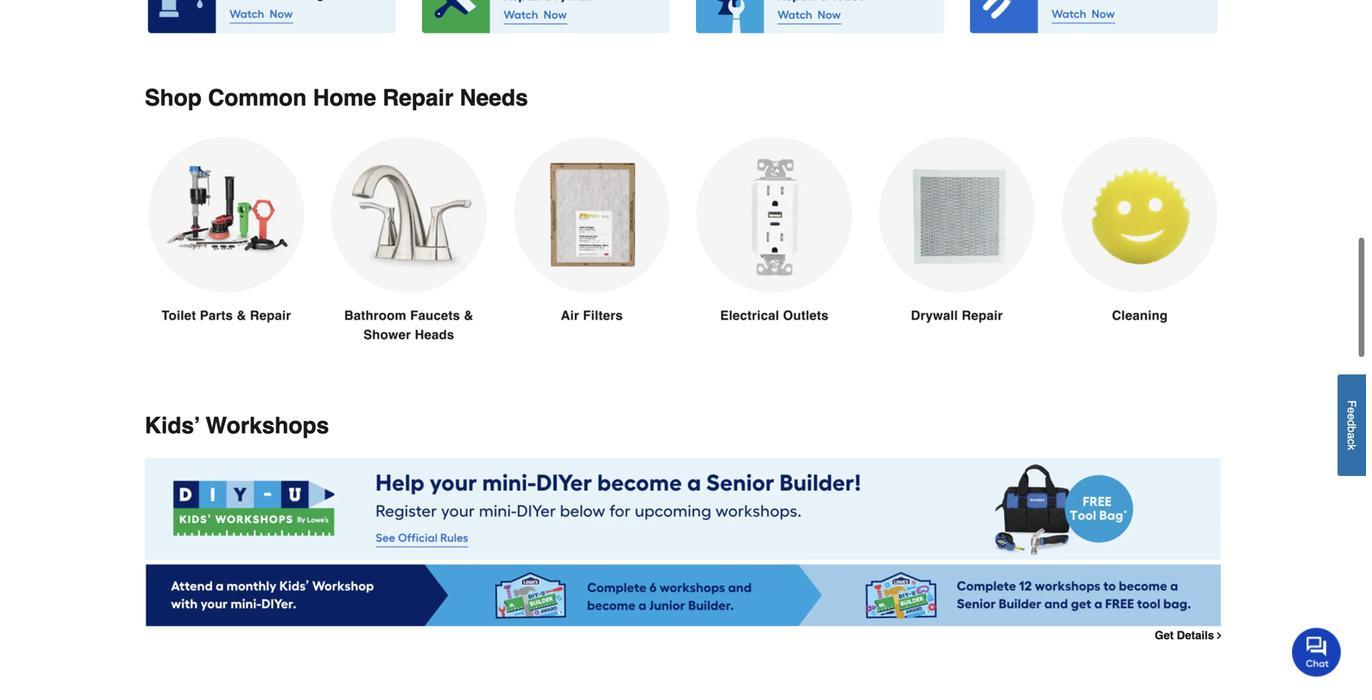 Task type: vqa. For each thing, say whether or not it's contained in the screenshot.
We
no



Task type: locate. For each thing, give the bounding box(es) containing it.
how to install and replace a bath exhaust fan. watch now. image
[[970, 0, 1218, 33]]

needs
[[460, 85, 528, 111]]

a brushed nickel centerset bathroom faucet. image
[[331, 137, 487, 345]]

common
[[208, 85, 307, 111]]

get details button
[[1155, 630, 1225, 643]]

e up b
[[1346, 414, 1359, 421]]

f
[[1346, 401, 1359, 408]]

details
[[1177, 630, 1215, 643]]

get details
[[1155, 630, 1215, 643]]

d
[[1346, 421, 1359, 427]]

2 e from the top
[[1346, 414, 1359, 421]]

how to install and repair a toilet​. watch now. image
[[696, 0, 944, 33]]

e up d
[[1346, 408, 1359, 414]]

k
[[1346, 445, 1359, 451]]

home
[[313, 85, 376, 111]]

a white duplex electrical outlet with u s b outlet. image
[[696, 137, 853, 326]]

a
[[1346, 433, 1359, 440]]

kids' workshops
[[145, 413, 329, 439]]

workshops
[[206, 413, 329, 439]]

e
[[1346, 408, 1359, 414], [1346, 414, 1359, 421]]

c
[[1346, 440, 1359, 445]]



Task type: describe. For each thing, give the bounding box(es) containing it.
how to patch and repair drywall​. watch now. image
[[422, 0, 670, 33]]

a yellow scrub daddy smiley face sponge. image
[[1062, 137, 1218, 326]]

1 e from the top
[[1346, 408, 1359, 414]]

chat invite button image
[[1292, 628, 1342, 678]]

a metal mesh drywall repair square. image
[[879, 137, 1036, 326]]

kids'
[[145, 413, 200, 439]]

shop
[[145, 85, 202, 111]]

b
[[1346, 427, 1359, 433]]

a filtrete basic flat panel air filter. image
[[514, 137, 670, 326]]

how to replace a faucet and fix drainage issues​. watch now. image
[[148, 0, 396, 33]]

shop common home repair needs
[[145, 85, 528, 111]]

f e e d b a c k button
[[1338, 375, 1366, 477]]

chevron right image
[[1215, 631, 1225, 641]]

f e e d b a c k
[[1346, 401, 1359, 451]]

assorted toilet parts. image
[[148, 137, 305, 326]]

get
[[1155, 630, 1174, 643]]

repair
[[383, 85, 454, 111]]

help your mini-d i yer become a senior builder. register below for upcoming workshops. image
[[145, 459, 1222, 627]]



